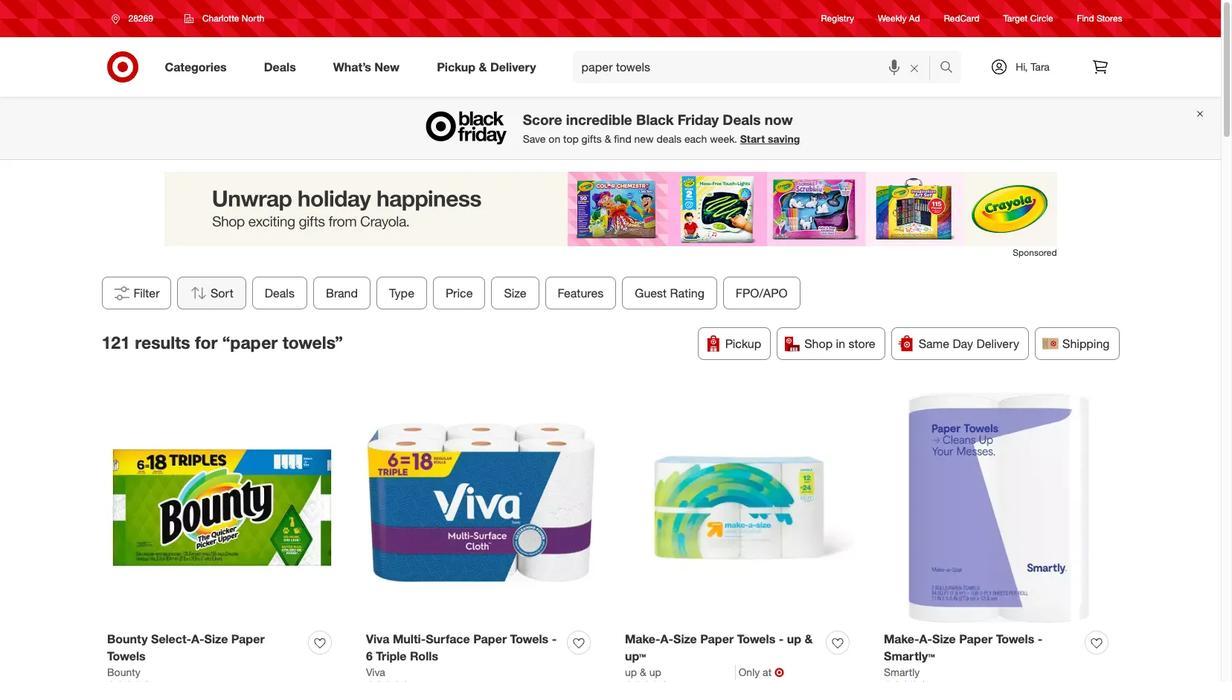 Task type: vqa. For each thing, say whether or not it's contained in the screenshot.
up to the left
yes



Task type: locate. For each thing, give the bounding box(es) containing it.
3 a- from the left
[[920, 632, 933, 647]]

pickup right new
[[437, 59, 476, 74]]

stores
[[1097, 13, 1123, 24]]

bounty inside bounty select-a-size paper towels
[[107, 632, 148, 647]]

2 a- from the left
[[661, 632, 674, 647]]

features
[[558, 286, 604, 301]]

2 horizontal spatial up
[[787, 632, 802, 647]]

size right select-
[[204, 632, 228, 647]]

delivery
[[491, 59, 536, 74], [977, 337, 1020, 351]]

a- for make-a-size paper towels - smartly™
[[920, 632, 933, 647]]

viva
[[366, 632, 390, 647], [366, 666, 385, 679]]

sponsored
[[1013, 247, 1057, 258]]

bounty for bounty select-a-size paper towels
[[107, 632, 148, 647]]

redcard
[[944, 13, 980, 24]]

0 horizontal spatial a-
[[191, 632, 204, 647]]

fpo/apo
[[736, 286, 788, 301]]

north
[[242, 13, 265, 24]]

1 horizontal spatial a-
[[661, 632, 674, 647]]

- inside viva multi-surface paper towels - 6 triple rolls
[[552, 632, 557, 647]]

now
[[765, 111, 793, 128]]

1 vertical spatial deals
[[723, 111, 761, 128]]

new
[[375, 59, 400, 74]]

paper for make-a-size paper towels - smartly™
[[960, 632, 993, 647]]

bounty up bounty link
[[107, 632, 148, 647]]

make- up up™
[[625, 632, 661, 647]]

make- for make-a-size paper towels - smartly™
[[884, 632, 920, 647]]

0 vertical spatial viva
[[366, 632, 390, 647]]

2 vertical spatial deals
[[265, 286, 294, 301]]

make- up smartly™
[[884, 632, 920, 647]]

1 vertical spatial bounty
[[107, 666, 141, 679]]

bounty select-a-size paper towels link
[[107, 631, 302, 665]]

viva multi-surface paper towels - 6 triple rolls image
[[366, 393, 596, 623], [366, 393, 596, 623]]

pickup
[[437, 59, 476, 74], [726, 337, 762, 351]]

2 horizontal spatial a-
[[920, 632, 933, 647]]

0 vertical spatial bounty
[[107, 632, 148, 647]]

towels for make-a-size paper towels - up & up™
[[737, 632, 776, 647]]

rating
[[670, 286, 705, 301]]

2 - from the left
[[779, 632, 784, 647]]

viva down 6
[[366, 666, 385, 679]]

3 - from the left
[[1038, 632, 1043, 647]]

paper inside viva multi-surface paper towels - 6 triple rolls
[[474, 632, 507, 647]]

viva inside viva multi-surface paper towels - 6 triple rolls
[[366, 632, 390, 647]]

find stores link
[[1078, 12, 1123, 25]]

viva up 6
[[366, 632, 390, 647]]

tara
[[1031, 60, 1050, 73]]

0 horizontal spatial -
[[552, 632, 557, 647]]

guest rating
[[635, 286, 705, 301]]

hi, tara
[[1016, 60, 1050, 73]]

1 make- from the left
[[625, 632, 661, 647]]

size up smartly™
[[933, 632, 956, 647]]

121
[[102, 332, 130, 353]]

&
[[479, 59, 487, 74], [605, 133, 612, 145], [805, 632, 813, 647], [640, 666, 647, 679]]

4 paper from the left
[[960, 632, 993, 647]]

1 a- from the left
[[191, 632, 204, 647]]

filter button
[[102, 277, 171, 310]]

make-a-size paper towels - up & up™ image
[[625, 393, 855, 623], [625, 393, 855, 623]]

same day delivery
[[919, 337, 1020, 351]]

0 horizontal spatial delivery
[[491, 59, 536, 74]]

- for make-a-size paper towels - up & up™
[[779, 632, 784, 647]]

shipping button
[[1036, 328, 1120, 360]]

size inside make-a-size paper towels - smartly™
[[933, 632, 956, 647]]

towels for make-a-size paper towels - smartly™
[[997, 632, 1035, 647]]

score
[[523, 111, 562, 128]]

deals
[[264, 59, 296, 74], [723, 111, 761, 128], [265, 286, 294, 301]]

smartly™
[[884, 649, 936, 664]]

paper inside make-a-size paper towels - smartly™
[[960, 632, 993, 647]]

1 paper from the left
[[231, 632, 265, 647]]

bounty
[[107, 632, 148, 647], [107, 666, 141, 679]]

a- inside make-a-size paper towels - smartly™
[[920, 632, 933, 647]]

viva for viva
[[366, 666, 385, 679]]

deals up "paper
[[265, 286, 294, 301]]

bounty select-a-size paper towels
[[107, 632, 265, 664]]

0 vertical spatial deals
[[264, 59, 296, 74]]

make-
[[625, 632, 661, 647], [884, 632, 920, 647]]

make-a-size paper towels - up & up™ link
[[625, 631, 820, 665]]

multi-
[[393, 632, 426, 647]]

delivery for same day delivery
[[977, 337, 1020, 351]]

1 horizontal spatial pickup
[[726, 337, 762, 351]]

6
[[366, 649, 373, 664]]

& inside score incredible black friday deals now save on top gifts & find new deals each week. start saving
[[605, 133, 612, 145]]

size
[[504, 286, 526, 301], [204, 632, 228, 647], [674, 632, 697, 647], [933, 632, 956, 647]]

- for viva multi-surface paper towels - 6 triple rolls
[[552, 632, 557, 647]]

price
[[446, 286, 473, 301]]

categories link
[[152, 51, 245, 83]]

up & up link
[[625, 665, 736, 680]]

only
[[739, 666, 760, 679]]

towels inside make-a-size paper towels - smartly™
[[997, 632, 1035, 647]]

make-a-size paper towels - smartly™ image
[[884, 393, 1114, 623], [884, 393, 1114, 623]]

deals up start
[[723, 111, 761, 128]]

weekly ad link
[[878, 12, 921, 25]]

paper inside 'make-a-size paper towels - up & up™'
[[701, 632, 734, 647]]

filter
[[134, 286, 160, 301]]

- inside make-a-size paper towels - smartly™
[[1038, 632, 1043, 647]]

What can we help you find? suggestions appear below search field
[[573, 51, 944, 83]]

a- inside 'make-a-size paper towels - up & up™'
[[661, 632, 674, 647]]

3 paper from the left
[[701, 632, 734, 647]]

1 vertical spatial delivery
[[977, 337, 1020, 351]]

1 vertical spatial viva
[[366, 666, 385, 679]]

1 - from the left
[[552, 632, 557, 647]]

2 horizontal spatial -
[[1038, 632, 1043, 647]]

delivery inside button
[[977, 337, 1020, 351]]

charlotte north
[[202, 13, 265, 24]]

a- for make-a-size paper towels - up & up™
[[661, 632, 674, 647]]

what's new
[[333, 59, 400, 74]]

target circle link
[[1004, 12, 1054, 25]]

size inside 'make-a-size paper towels - up & up™'
[[674, 632, 697, 647]]

select-
[[151, 632, 191, 647]]

for
[[195, 332, 218, 353]]

type button
[[376, 277, 427, 310]]

0 horizontal spatial make-
[[625, 632, 661, 647]]

a- inside bounty select-a-size paper towels
[[191, 632, 204, 647]]

up™
[[625, 649, 646, 664]]

type
[[389, 286, 414, 301]]

1 viva from the top
[[366, 632, 390, 647]]

bounty link
[[107, 665, 141, 680]]

0 horizontal spatial pickup
[[437, 59, 476, 74]]

fpo/apo button
[[723, 277, 801, 310]]

2 paper from the left
[[474, 632, 507, 647]]

make- inside make-a-size paper towels - smartly™
[[884, 632, 920, 647]]

pickup down fpo/apo button
[[726, 337, 762, 351]]

2 viva from the top
[[366, 666, 385, 679]]

- for make-a-size paper towels - smartly™
[[1038, 632, 1043, 647]]

1 vertical spatial pickup
[[726, 337, 762, 351]]

0 vertical spatial delivery
[[491, 59, 536, 74]]

1 horizontal spatial -
[[779, 632, 784, 647]]

deals down north in the left top of the page
[[264, 59, 296, 74]]

1 bounty from the top
[[107, 632, 148, 647]]

redcard link
[[944, 12, 980, 25]]

deals inside button
[[265, 286, 294, 301]]

search
[[933, 61, 969, 76]]

weekly
[[878, 13, 907, 24]]

make-a-size paper towels - smartly™ link
[[884, 631, 1079, 665]]

charlotte north button
[[175, 5, 274, 32]]

0 vertical spatial pickup
[[437, 59, 476, 74]]

bounty down bounty select-a-size paper towels
[[107, 666, 141, 679]]

0 horizontal spatial up
[[625, 666, 637, 679]]

28269 button
[[102, 5, 169, 32]]

1 horizontal spatial delivery
[[977, 337, 1020, 351]]

guest
[[635, 286, 667, 301]]

what's
[[333, 59, 371, 74]]

deals inside score incredible black friday deals now save on top gifts & find new deals each week. start saving
[[723, 111, 761, 128]]

price button
[[433, 277, 485, 310]]

- inside 'make-a-size paper towels - up & up™'
[[779, 632, 784, 647]]

pickup inside button
[[726, 337, 762, 351]]

size up up & up link
[[674, 632, 697, 647]]

size right price button
[[504, 286, 526, 301]]

towels inside 'make-a-size paper towels - up & up™'
[[737, 632, 776, 647]]

pickup for pickup
[[726, 337, 762, 351]]

towels inside viva multi-surface paper towels - 6 triple rolls
[[510, 632, 549, 647]]

up inside 'make-a-size paper towels - up & up™'
[[787, 632, 802, 647]]

delivery up score
[[491, 59, 536, 74]]

delivery right day
[[977, 337, 1020, 351]]

1 horizontal spatial make-
[[884, 632, 920, 647]]

2 bounty from the top
[[107, 666, 141, 679]]

make- inside 'make-a-size paper towels - up & up™'
[[625, 632, 661, 647]]

2 make- from the left
[[884, 632, 920, 647]]

viva for viva multi-surface paper towels - 6 triple rolls
[[366, 632, 390, 647]]

what's new link
[[321, 51, 418, 83]]

paper for viva multi-surface paper towels - 6 triple rolls
[[474, 632, 507, 647]]

bounty select-a-size paper towels image
[[107, 393, 337, 623], [107, 393, 337, 623]]



Task type: describe. For each thing, give the bounding box(es) containing it.
features button
[[545, 277, 616, 310]]

week.
[[710, 133, 738, 145]]

deals for 'deals' button
[[265, 286, 294, 301]]

start
[[741, 133, 765, 145]]

find
[[1078, 13, 1095, 24]]

121 results for "paper towels"
[[102, 332, 343, 353]]

search button
[[933, 51, 969, 86]]

viva multi-surface paper towels - 6 triple rolls link
[[366, 631, 561, 665]]

size inside bounty select-a-size paper towels
[[204, 632, 228, 647]]

sort button
[[177, 277, 246, 310]]

circle
[[1031, 13, 1054, 24]]

friday
[[678, 111, 719, 128]]

brand
[[326, 286, 358, 301]]

paper for make-a-size paper towels - up & up™
[[701, 632, 734, 647]]

& inside 'make-a-size paper towels - up & up™'
[[805, 632, 813, 647]]

same day delivery button
[[892, 328, 1030, 360]]

top
[[564, 133, 579, 145]]

paper inside bounty select-a-size paper towels
[[231, 632, 265, 647]]

shop in store
[[805, 337, 876, 351]]

deals button
[[252, 277, 307, 310]]

hi,
[[1016, 60, 1028, 73]]

find stores
[[1078, 13, 1123, 24]]

target
[[1004, 13, 1028, 24]]

shipping
[[1063, 337, 1110, 351]]

charlotte
[[202, 13, 239, 24]]

deals link
[[251, 51, 315, 83]]

guest rating button
[[622, 277, 717, 310]]

in
[[836, 337, 846, 351]]

gifts
[[582, 133, 602, 145]]

make- for make-a-size paper towels - up & up™
[[625, 632, 661, 647]]

pickup & delivery
[[437, 59, 536, 74]]

delivery for pickup & delivery
[[491, 59, 536, 74]]

pickup & delivery link
[[424, 51, 555, 83]]

registry link
[[822, 12, 855, 25]]

deals
[[657, 133, 682, 145]]

new
[[635, 133, 654, 145]]

advertisement region
[[164, 172, 1057, 246]]

surface
[[426, 632, 470, 647]]

find
[[614, 133, 632, 145]]

size inside size button
[[504, 286, 526, 301]]

towels for viva multi-surface paper towels - 6 triple rolls
[[510, 632, 549, 647]]

score incredible black friday deals now save on top gifts & find new deals each week. start saving
[[523, 111, 800, 145]]

saving
[[768, 133, 800, 145]]

towels inside bounty select-a-size paper towels
[[107, 649, 146, 664]]

results
[[135, 332, 190, 353]]

brand button
[[313, 277, 370, 310]]

categories
[[165, 59, 227, 74]]

store
[[849, 337, 876, 351]]

make-a-size paper towels - smartly™
[[884, 632, 1043, 664]]

on
[[549, 133, 561, 145]]

triple
[[376, 649, 407, 664]]

incredible
[[566, 111, 633, 128]]

size button
[[491, 277, 539, 310]]

sort
[[210, 286, 233, 301]]

target circle
[[1004, 13, 1054, 24]]

black
[[637, 111, 674, 128]]

pickup for pickup & delivery
[[437, 59, 476, 74]]

"paper
[[222, 332, 278, 353]]

make-a-size paper towels - up & up™
[[625, 632, 813, 664]]

¬
[[775, 665, 785, 680]]

weekly ad
[[878, 13, 921, 24]]

1 horizontal spatial up
[[650, 666, 662, 679]]

smartly link
[[884, 665, 920, 680]]

at
[[763, 666, 772, 679]]

bounty for bounty
[[107, 666, 141, 679]]

shop
[[805, 337, 833, 351]]

viva link
[[366, 665, 385, 680]]

same
[[919, 337, 950, 351]]

only at ¬
[[739, 665, 785, 680]]

smartly
[[884, 666, 920, 679]]

towels"
[[283, 332, 343, 353]]

28269
[[128, 13, 153, 24]]

registry
[[822, 13, 855, 24]]

rolls
[[410, 649, 438, 664]]

deals for the deals link at the top of page
[[264, 59, 296, 74]]

up & up
[[625, 666, 662, 679]]

viva multi-surface paper towels - 6 triple rolls
[[366, 632, 557, 664]]

day
[[953, 337, 974, 351]]



